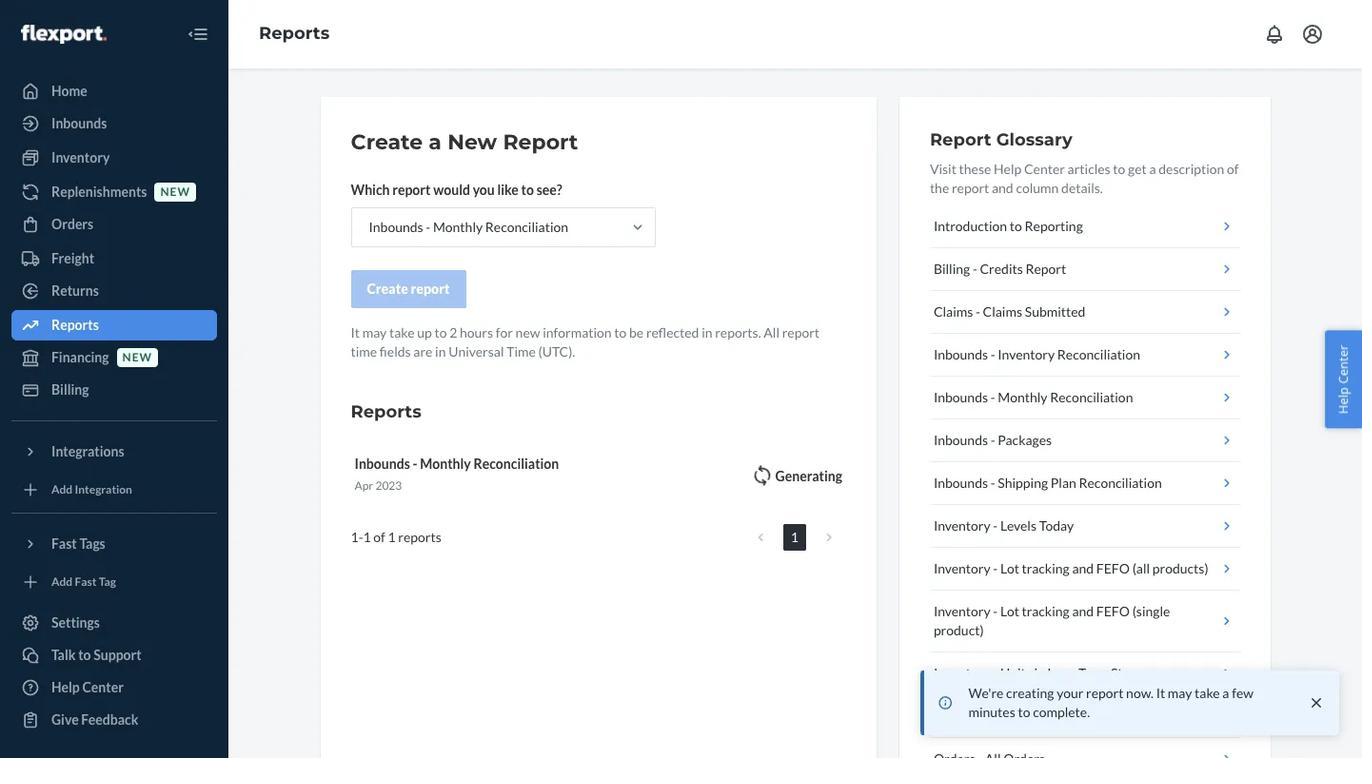Task type: vqa. For each thing, say whether or not it's contained in the screenshot.
Was this helpful?
no



Task type: locate. For each thing, give the bounding box(es) containing it.
0 vertical spatial and
[[992, 180, 1013, 196]]

0 vertical spatial reports
[[259, 23, 330, 44]]

1 horizontal spatial claims
[[983, 304, 1022, 320]]

may up time
[[362, 325, 387, 341]]

to
[[1113, 161, 1125, 177], [521, 182, 534, 198], [1010, 218, 1022, 234], [434, 325, 447, 341], [614, 325, 627, 341], [78, 647, 91, 663], [1018, 704, 1030, 721]]

- inside inventory - lot tracking and fefo (single product)
[[993, 603, 998, 620]]

storage down the now.
[[1094, 708, 1139, 724]]

center inside visit these help center articles to get a description of the report and column details.
[[1024, 161, 1065, 177]]

your
[[1057, 685, 1084, 702]]

like
[[497, 182, 519, 198]]

report left would
[[392, 182, 431, 198]]

0 vertical spatial it
[[351, 325, 360, 341]]

- up inbounds - packages
[[991, 389, 995, 405]]

monthly up packages at the bottom right
[[998, 389, 1048, 405]]

0 horizontal spatial inbounds - monthly reconciliation
[[369, 219, 568, 235]]

center
[[1024, 161, 1065, 177], [1335, 345, 1352, 384], [82, 680, 124, 696]]

inbounds down claims - claims submitted
[[934, 346, 988, 363]]

and left column
[[992, 180, 1013, 196]]

talk to support
[[51, 647, 141, 663]]

inbounds - shipping plan reconciliation button
[[930, 463, 1240, 505]]

0 vertical spatial center
[[1024, 161, 1065, 177]]

tracking inside inventory - lot tracking and fefo (single product)
[[1022, 603, 1070, 620]]

1 vertical spatial of
[[373, 529, 385, 546]]

fast left tag
[[75, 575, 97, 590]]

1 vertical spatial in
[[435, 344, 446, 360]]

1 link
[[783, 525, 806, 551]]

these
[[959, 161, 991, 177]]

and inside inventory - lot tracking and fefo (single product)
[[1072, 603, 1094, 620]]

0 horizontal spatial in
[[435, 344, 446, 360]]

- left shipping
[[991, 475, 995, 491]]

and for inventory - lot tracking and fefo (single product)
[[1072, 603, 1094, 620]]

1 vertical spatial create
[[367, 281, 408, 297]]

articles
[[1068, 161, 1110, 177]]

to down creating
[[1018, 704, 1030, 721]]

tracking for (single
[[1022, 603, 1070, 620]]

lot
[[1000, 561, 1019, 577], [1000, 603, 1019, 620]]

2 vertical spatial and
[[1072, 603, 1094, 620]]

1 horizontal spatial of
[[1227, 161, 1239, 177]]

and down inventory - lot tracking and fefo (all products) button
[[1072, 603, 1094, 620]]

- for inventory - levels today button
[[993, 518, 998, 534]]

are
[[413, 344, 433, 360]]

term
[[1078, 665, 1108, 682]]

replenishments
[[51, 184, 147, 200]]

inventory - lot tracking and fefo (single product)
[[934, 603, 1170, 639]]

of left reports
[[373, 529, 385, 546]]

tracking down inventory - lot tracking and fefo (all products)
[[1022, 603, 1070, 620]]

new
[[160, 185, 190, 199], [516, 325, 540, 341], [122, 351, 152, 365]]

inventory up product)
[[934, 603, 991, 620]]

0 vertical spatial a
[[429, 129, 442, 155]]

lot for inventory - lot tracking and fefo (all products)
[[1000, 561, 1019, 577]]

1 horizontal spatial take
[[1195, 685, 1220, 702]]

report for create a new report
[[503, 129, 578, 155]]

column
[[1016, 180, 1059, 196]]

add integration link
[[11, 475, 217, 505]]

home
[[51, 83, 87, 99]]

report for billing - credits report
[[1026, 261, 1066, 277]]

0 vertical spatial lot
[[1000, 561, 1019, 577]]

inventory inside inventory - lot tracking and fefo (single product)
[[934, 603, 991, 620]]

1 lot from the top
[[1000, 561, 1019, 577]]

it right the now.
[[1156, 685, 1165, 702]]

2 horizontal spatial reports
[[351, 402, 421, 423]]

0 horizontal spatial report
[[503, 129, 578, 155]]

2
[[449, 325, 457, 341]]

1 horizontal spatial help
[[994, 161, 1022, 177]]

tracking for (all
[[1022, 561, 1070, 577]]

reports link
[[259, 23, 330, 44], [11, 310, 217, 341]]

a left new in the top of the page
[[429, 129, 442, 155]]

0 vertical spatial new
[[160, 185, 190, 199]]

in right are
[[435, 344, 446, 360]]

fast left tags
[[51, 536, 77, 552]]

report up these
[[930, 129, 991, 150]]

inbounds inside button
[[934, 389, 988, 405]]

1 vertical spatial inbounds - monthly reconciliation
[[934, 389, 1133, 405]]

new inside it may take up to 2 hours for new information to be reflected in reports. all report time fields are in universal time (utc).
[[516, 325, 540, 341]]

- up reports
[[413, 456, 417, 472]]

and
[[992, 180, 1013, 196], [1072, 561, 1094, 577], [1072, 603, 1094, 620]]

0 horizontal spatial may
[[362, 325, 387, 341]]

1 - 1 of 1 reports
[[351, 529, 441, 546]]

give
[[51, 712, 79, 728]]

inbounds - monthly reconciliation inside button
[[934, 389, 1133, 405]]

monthly down which report would you like to see?
[[433, 219, 483, 235]]

visit these help center articles to get a description of the report and column details.
[[930, 161, 1239, 196]]

1 vertical spatial a
[[1149, 161, 1156, 177]]

new up billing link
[[122, 351, 152, 365]]

2 vertical spatial in
[[1034, 665, 1045, 682]]

0 horizontal spatial center
[[82, 680, 124, 696]]

inventory for inventory - units in long term storage
[[934, 665, 991, 682]]

a right get
[[1149, 161, 1156, 177]]

1 vertical spatial may
[[1168, 685, 1192, 702]]

introduction
[[934, 218, 1007, 234]]

create up which
[[351, 129, 423, 155]]

inbounds - monthly reconciliation apr 2023
[[355, 456, 559, 493]]

1 horizontal spatial new
[[160, 185, 190, 199]]

report down term
[[1086, 685, 1124, 702]]

it
[[351, 325, 360, 341], [1156, 685, 1165, 702]]

- left 'credits' on the top
[[973, 261, 977, 277]]

- down the apr
[[358, 529, 363, 546]]

- left units
[[993, 665, 998, 682]]

today
[[1039, 518, 1074, 534]]

inventory - units in long term storage
[[934, 665, 1156, 682]]

1 vertical spatial add
[[51, 575, 73, 590]]

2 horizontal spatial help
[[1335, 387, 1352, 414]]

returns link
[[11, 276, 217, 306]]

claims down billing - credits report at the top right of page
[[934, 304, 973, 320]]

- for inbounds - shipping plan reconciliation button
[[991, 475, 995, 491]]

tags
[[79, 536, 105, 552]]

create inside button
[[367, 281, 408, 297]]

report inside button
[[1026, 261, 1066, 277]]

home link
[[11, 76, 217, 107]]

0 horizontal spatial help
[[51, 680, 80, 696]]

to left get
[[1113, 161, 1125, 177]]

claims - claims submitted
[[934, 304, 1086, 320]]

0 vertical spatial create
[[351, 129, 423, 155]]

report right all
[[782, 325, 820, 341]]

may inside we're creating your report now. it may take a few minutes to complete.
[[1168, 685, 1192, 702]]

add integration
[[51, 483, 132, 497]]

fields
[[380, 344, 411, 360]]

2 horizontal spatial center
[[1335, 345, 1352, 384]]

storage up the now.
[[1111, 665, 1156, 682]]

claims down 'credits' on the top
[[983, 304, 1022, 320]]

to right the talk
[[78, 647, 91, 663]]

hours
[[460, 325, 493, 341]]

1 vertical spatial help center
[[51, 680, 124, 696]]

add left integration
[[51, 483, 73, 497]]

inventory left levels
[[934, 518, 991, 534]]

0 horizontal spatial billing
[[51, 382, 89, 398]]

may inside it may take up to 2 hours for new information to be reflected in reports. all report time fields are in universal time (utc).
[[362, 325, 387, 341]]

in inside button
[[1034, 665, 1045, 682]]

- down which report would you like to see?
[[426, 219, 430, 235]]

2 fefo from the top
[[1096, 603, 1130, 620]]

fefo left (single
[[1096, 603, 1130, 620]]

billing down introduction
[[934, 261, 970, 277]]

talk
[[51, 647, 76, 663]]

claims - claims submitted button
[[930, 291, 1240, 334]]

- for inventory - lot tracking and fefo (all products) button
[[993, 561, 998, 577]]

0 horizontal spatial reports link
[[11, 310, 217, 341]]

apr
[[355, 479, 373, 493]]

it inside it may take up to 2 hours for new information to be reflected in reports. all report time fields are in universal time (utc).
[[351, 325, 360, 341]]

1 vertical spatial billing
[[51, 382, 89, 398]]

0 vertical spatial of
[[1227, 161, 1239, 177]]

billing down financing
[[51, 382, 89, 398]]

levels
[[1000, 518, 1037, 534]]

- down claims - claims submitted
[[991, 346, 995, 363]]

billing for billing - credits report
[[934, 261, 970, 277]]

report inside button
[[411, 281, 450, 297]]

1 vertical spatial reports
[[51, 317, 99, 333]]

1 horizontal spatial inbounds - monthly reconciliation
[[934, 389, 1133, 405]]

1 horizontal spatial help center
[[1335, 345, 1352, 414]]

1 vertical spatial help
[[1335, 387, 1352, 414]]

to left be
[[614, 325, 627, 341]]

1 vertical spatial fefo
[[1096, 603, 1130, 620]]

monthly inside inbounds - monthly reconciliation apr 2023
[[420, 456, 471, 472]]

inbounds inside inbounds - monthly reconciliation apr 2023
[[355, 456, 410, 472]]

inbounds - monthly reconciliation
[[369, 219, 568, 235], [934, 389, 1133, 405]]

1
[[351, 529, 358, 546], [363, 529, 371, 546], [388, 529, 396, 546], [791, 529, 798, 546]]

- up inventory - units in long term storage
[[993, 603, 998, 620]]

1 horizontal spatial reports
[[259, 23, 330, 44]]

report down reporting
[[1026, 261, 1066, 277]]

inbounds - monthly reconciliation down 'inbounds - inventory reconciliation'
[[934, 389, 1133, 405]]

create up the fields
[[367, 281, 408, 297]]

2 add from the top
[[51, 575, 73, 590]]

tracking down today
[[1022, 561, 1070, 577]]

1 horizontal spatial reports link
[[259, 23, 330, 44]]

1 tracking from the top
[[1022, 561, 1070, 577]]

lot inside inventory - lot tracking and fefo (single product)
[[1000, 603, 1019, 620]]

1 vertical spatial storage
[[1094, 708, 1139, 724]]

may right the now.
[[1168, 685, 1192, 702]]

- down billing - credits report at the top right of page
[[976, 304, 980, 320]]

0 vertical spatial reports link
[[259, 23, 330, 44]]

integrations
[[51, 444, 124, 460]]

close toast image
[[1307, 694, 1326, 713]]

0 horizontal spatial claims
[[934, 304, 973, 320]]

2 horizontal spatial new
[[516, 325, 540, 341]]

in left long
[[1034, 665, 1045, 682]]

- down inventory - levels today
[[993, 561, 998, 577]]

0 horizontal spatial help center
[[51, 680, 124, 696]]

2 1 from the left
[[363, 529, 371, 546]]

fefo inside inventory - lot tracking and fefo (single product)
[[1096, 603, 1130, 620]]

- left levels
[[993, 518, 998, 534]]

1 vertical spatial and
[[1072, 561, 1094, 577]]

0 vertical spatial in
[[702, 325, 712, 341]]

report inside visit these help center articles to get a description of the report and column details.
[[952, 180, 989, 196]]

inbounds down home
[[51, 115, 107, 131]]

new up time on the top of the page
[[516, 325, 540, 341]]

0 horizontal spatial a
[[429, 129, 442, 155]]

0 vertical spatial tracking
[[1022, 561, 1070, 577]]

0 vertical spatial fast
[[51, 536, 77, 552]]

for
[[496, 325, 513, 341]]

1 vertical spatial lot
[[1000, 603, 1019, 620]]

2 tracking from the top
[[1022, 603, 1070, 620]]

0 horizontal spatial of
[[373, 529, 385, 546]]

new up orders "link"
[[160, 185, 190, 199]]

1 fefo from the top
[[1096, 561, 1130, 577]]

help center
[[1335, 345, 1352, 414], [51, 680, 124, 696]]

0 vertical spatial help center
[[1335, 345, 1352, 414]]

1 add from the top
[[51, 483, 73, 497]]

0 vertical spatial may
[[362, 325, 387, 341]]

monthly up reports
[[420, 456, 471, 472]]

help inside button
[[1335, 387, 1352, 414]]

lot up units
[[1000, 603, 1019, 620]]

- left packages at the bottom right
[[991, 432, 995, 448]]

reserve
[[1044, 708, 1092, 724]]

2 lot from the top
[[1000, 603, 1019, 620]]

add down fast tags
[[51, 575, 73, 590]]

report up see?
[[503, 129, 578, 155]]

inventory for inventory - lot tracking and fefo (all products)
[[934, 561, 991, 577]]

1 vertical spatial take
[[1195, 685, 1220, 702]]

(utc).
[[538, 344, 575, 360]]

2 horizontal spatial in
[[1034, 665, 1045, 682]]

report up up
[[411, 281, 450, 297]]

fast tags
[[51, 536, 105, 552]]

1 vertical spatial fast
[[75, 575, 97, 590]]

report
[[503, 129, 578, 155], [930, 129, 991, 150], [1026, 261, 1066, 277]]

0 vertical spatial fefo
[[1096, 561, 1130, 577]]

2 vertical spatial reports
[[351, 402, 421, 423]]

inventory up replenishments
[[51, 149, 110, 166]]

take inside it may take up to 2 hours for new information to be reflected in reports. all report time fields are in universal time (utc).
[[389, 325, 415, 341]]

1 vertical spatial it
[[1156, 685, 1165, 702]]

reconciliation inside inbounds - monthly reconciliation apr 2023
[[474, 456, 559, 472]]

reconciliation
[[485, 219, 568, 235], [1057, 346, 1140, 363], [1050, 389, 1133, 405], [474, 456, 559, 472], [1079, 475, 1162, 491]]

billing inside button
[[934, 261, 970, 277]]

and down inventory - levels today button
[[1072, 561, 1094, 577]]

inbounds down which
[[369, 219, 423, 235]]

new for replenishments
[[160, 185, 190, 199]]

2 horizontal spatial report
[[1026, 261, 1066, 277]]

inventory
[[51, 149, 110, 166], [998, 346, 1055, 363], [934, 518, 991, 534], [934, 561, 991, 577], [934, 603, 991, 620], [934, 665, 991, 682], [934, 708, 991, 724]]

open notifications image
[[1263, 23, 1286, 46]]

in
[[702, 325, 712, 341], [435, 344, 446, 360], [1034, 665, 1045, 682]]

0 vertical spatial add
[[51, 483, 73, 497]]

1 horizontal spatial report
[[930, 129, 991, 150]]

1 vertical spatial center
[[1335, 345, 1352, 384]]

all
[[764, 325, 780, 341]]

inbounds - monthly reconciliation down which report would you like to see?
[[369, 219, 568, 235]]

0 vertical spatial storage
[[1111, 665, 1156, 682]]

minutes
[[968, 704, 1015, 721]]

0 vertical spatial help
[[994, 161, 1022, 177]]

0 horizontal spatial take
[[389, 325, 415, 341]]

inventory for inventory details - reserve storage
[[934, 708, 991, 724]]

lot down inventory - levels today
[[1000, 561, 1019, 577]]

create
[[351, 129, 423, 155], [367, 281, 408, 297]]

packages
[[998, 432, 1052, 448]]

it up time
[[351, 325, 360, 341]]

2 vertical spatial center
[[82, 680, 124, 696]]

report down these
[[952, 180, 989, 196]]

of
[[1227, 161, 1239, 177], [373, 529, 385, 546]]

freight link
[[11, 244, 217, 274]]

center inside "link"
[[82, 680, 124, 696]]

1 vertical spatial tracking
[[1022, 603, 1070, 620]]

fefo
[[1096, 561, 1130, 577], [1096, 603, 1130, 620]]

1 horizontal spatial a
[[1149, 161, 1156, 177]]

up
[[417, 325, 432, 341]]

2 horizontal spatial a
[[1223, 685, 1229, 702]]

inbounds up inbounds - packages
[[934, 389, 988, 405]]

1 vertical spatial new
[[516, 325, 540, 341]]

take up the fields
[[389, 325, 415, 341]]

storage inside button
[[1094, 708, 1139, 724]]

feedback
[[81, 712, 138, 728]]

0 horizontal spatial new
[[122, 351, 152, 365]]

1 horizontal spatial in
[[702, 325, 712, 341]]

1 horizontal spatial may
[[1168, 685, 1192, 702]]

inventory for inventory - lot tracking and fefo (single product)
[[934, 603, 991, 620]]

1 horizontal spatial billing
[[934, 261, 970, 277]]

inbounds - inventory reconciliation button
[[930, 334, 1240, 377]]

0 vertical spatial take
[[389, 325, 415, 341]]

1 horizontal spatial center
[[1024, 161, 1065, 177]]

1 horizontal spatial it
[[1156, 685, 1165, 702]]

inbounds up 2023
[[355, 456, 410, 472]]

product)
[[934, 623, 984, 639]]

take left few
[[1195, 685, 1220, 702]]

time
[[351, 344, 377, 360]]

inventory up we're
[[934, 665, 991, 682]]

reports.
[[715, 325, 761, 341]]

in left reports.
[[702, 325, 712, 341]]

close navigation image
[[187, 23, 209, 46]]

of inside visit these help center articles to get a description of the report and column details.
[[1227, 161, 1239, 177]]

fefo left the (all
[[1096, 561, 1130, 577]]

0 vertical spatial billing
[[934, 261, 970, 277]]

inventory down inventory - levels today
[[934, 561, 991, 577]]

a left few
[[1223, 685, 1229, 702]]

- for billing - credits report button
[[973, 261, 977, 277]]

inbounds - packages
[[934, 432, 1052, 448]]

-
[[426, 219, 430, 235], [973, 261, 977, 277], [976, 304, 980, 320], [991, 346, 995, 363], [991, 389, 995, 405], [991, 432, 995, 448], [413, 456, 417, 472], [991, 475, 995, 491], [993, 518, 998, 534], [358, 529, 363, 546], [993, 561, 998, 577], [993, 603, 998, 620], [993, 665, 998, 682], [1037, 708, 1042, 724]]

flexport logo image
[[21, 24, 106, 44]]

report inside it may take up to 2 hours for new information to be reflected in reports. all report time fields are in universal time (utc).
[[782, 325, 820, 341]]

introduction to reporting button
[[930, 206, 1240, 248]]

2 vertical spatial new
[[122, 351, 152, 365]]

0 horizontal spatial it
[[351, 325, 360, 341]]

inventory inside button
[[934, 665, 991, 682]]

2 vertical spatial a
[[1223, 685, 1229, 702]]

fefo for (single
[[1096, 603, 1130, 620]]

settings link
[[11, 608, 217, 639]]

inventory down we're
[[934, 708, 991, 724]]

2 vertical spatial help
[[51, 680, 80, 696]]

help inside visit these help center articles to get a description of the report and column details.
[[994, 161, 1022, 177]]

1 vertical spatial monthly
[[998, 389, 1048, 405]]

1 claims from the left
[[934, 304, 973, 320]]

see?
[[536, 182, 562, 198]]

- down creating
[[1037, 708, 1042, 724]]

of right description
[[1227, 161, 1239, 177]]

and inside inventory - lot tracking and fefo (all products) button
[[1072, 561, 1094, 577]]

2 vertical spatial monthly
[[420, 456, 471, 472]]



Task type: describe. For each thing, give the bounding box(es) containing it.
reflected
[[646, 325, 699, 341]]

long
[[1048, 665, 1076, 682]]

help center inside "link"
[[51, 680, 124, 696]]

take inside we're creating your report now. it may take a few minutes to complete.
[[1195, 685, 1220, 702]]

submitted
[[1025, 304, 1086, 320]]

introduction to reporting
[[934, 218, 1083, 234]]

lot for inventory - lot tracking and fefo (single product)
[[1000, 603, 1019, 620]]

inventory - lot tracking and fefo (single product) button
[[930, 591, 1240, 653]]

and inside visit these help center articles to get a description of the report and column details.
[[992, 180, 1013, 196]]

units
[[1000, 665, 1032, 682]]

add for add fast tag
[[51, 575, 73, 590]]

- for inbounds - monthly reconciliation button
[[991, 389, 995, 405]]

inbounds left packages at the bottom right
[[934, 432, 988, 448]]

be
[[629, 325, 644, 341]]

billing - credits report button
[[930, 248, 1240, 291]]

inbounds - packages button
[[930, 420, 1240, 463]]

0 vertical spatial inbounds - monthly reconciliation
[[369, 219, 568, 235]]

complete.
[[1033, 704, 1090, 721]]

2023
[[375, 479, 402, 493]]

a inside we're creating your report now. it may take a few minutes to complete.
[[1223, 685, 1229, 702]]

reconciliation inside button
[[1050, 389, 1133, 405]]

returns
[[51, 283, 99, 299]]

inventory details - reserve storage button
[[930, 696, 1240, 739]]

add for add integration
[[51, 483, 73, 497]]

monthly inside button
[[998, 389, 1048, 405]]

freight
[[51, 250, 94, 267]]

talk to support button
[[11, 641, 217, 671]]

billing for billing
[[51, 382, 89, 398]]

you
[[473, 182, 495, 198]]

inventory - units in long term storage button
[[930, 653, 1240, 696]]

glossary
[[996, 129, 1072, 150]]

- for inventory - units in long term storage button
[[993, 665, 998, 682]]

details.
[[1061, 180, 1103, 196]]

- inside inbounds - monthly reconciliation apr 2023
[[413, 456, 417, 472]]

to left reporting
[[1010, 218, 1022, 234]]

help center inside button
[[1335, 345, 1352, 414]]

few
[[1232, 685, 1254, 702]]

inventory - lot tracking and fefo (all products)
[[934, 561, 1208, 577]]

inbounds - shipping plan reconciliation
[[934, 475, 1162, 491]]

0 vertical spatial monthly
[[433, 219, 483, 235]]

shipping
[[998, 475, 1048, 491]]

reporting
[[1025, 218, 1083, 234]]

we're
[[968, 685, 1004, 702]]

support
[[94, 647, 141, 663]]

to inside visit these help center articles to get a description of the report and column details.
[[1113, 161, 1125, 177]]

create for create a new report
[[351, 129, 423, 155]]

inventory for inventory - levels today
[[934, 518, 991, 534]]

1 1 from the left
[[351, 529, 358, 546]]

tag
[[99, 575, 116, 590]]

inbounds down inbounds - packages
[[934, 475, 988, 491]]

financing
[[51, 349, 109, 366]]

new for financing
[[122, 351, 152, 365]]

information
[[543, 325, 612, 341]]

create report button
[[351, 270, 466, 308]]

inventory link
[[11, 143, 217, 173]]

it may take up to 2 hours for new information to be reflected in reports. all report time fields are in universal time (utc).
[[351, 325, 820, 360]]

open account menu image
[[1301, 23, 1324, 46]]

4 1 from the left
[[791, 529, 798, 546]]

integrations button
[[11, 437, 217, 467]]

1 vertical spatial reports link
[[11, 310, 217, 341]]

and for inventory - lot tracking and fefo (all products)
[[1072, 561, 1094, 577]]

add fast tag
[[51, 575, 116, 590]]

details
[[993, 708, 1034, 724]]

generating
[[775, 468, 842, 485]]

new
[[447, 129, 497, 155]]

- for "inventory - lot tracking and fefo (single product)" button
[[993, 603, 998, 620]]

would
[[433, 182, 470, 198]]

orders link
[[11, 209, 217, 240]]

inventory details - reserve storage
[[934, 708, 1139, 724]]

visit
[[930, 161, 957, 177]]

inventory - levels today button
[[930, 505, 1240, 548]]

description
[[1159, 161, 1224, 177]]

reports
[[398, 529, 441, 546]]

fast inside dropdown button
[[51, 536, 77, 552]]

products)
[[1152, 561, 1208, 577]]

help center button
[[1325, 330, 1362, 428]]

- for inbounds - inventory reconciliation button at the top right of page
[[991, 346, 995, 363]]

we're creating your report now. it may take a few minutes to complete.
[[968, 685, 1254, 721]]

0 horizontal spatial reports
[[51, 317, 99, 333]]

inventory down claims - claims submitted
[[998, 346, 1055, 363]]

inventory - lot tracking and fefo (all products) button
[[930, 548, 1240, 591]]

orders
[[51, 216, 93, 232]]

- for inbounds - packages button
[[991, 432, 995, 448]]

give feedback
[[51, 712, 138, 728]]

inventory for inventory
[[51, 149, 110, 166]]

create a new report
[[351, 129, 578, 155]]

a inside visit these help center articles to get a description of the report and column details.
[[1149, 161, 1156, 177]]

creating
[[1006, 685, 1054, 702]]

(all
[[1132, 561, 1150, 577]]

plan
[[1051, 475, 1076, 491]]

add fast tag link
[[11, 567, 217, 598]]

credits
[[980, 261, 1023, 277]]

to right like
[[521, 182, 534, 198]]

settings
[[51, 615, 100, 631]]

to left 2
[[434, 325, 447, 341]]

the
[[930, 180, 949, 196]]

to inside we're creating your report now. it may take a few minutes to complete.
[[1018, 704, 1030, 721]]

which report would you like to see?
[[351, 182, 562, 198]]

fast tags button
[[11, 529, 217, 560]]

fefo for (all
[[1096, 561, 1130, 577]]

chevron right image
[[826, 531, 832, 544]]

chevron left image
[[757, 531, 763, 544]]

3 1 from the left
[[388, 529, 396, 546]]

billing - credits report
[[934, 261, 1066, 277]]

create for create report
[[367, 281, 408, 297]]

create report
[[367, 281, 450, 297]]

billing link
[[11, 375, 217, 405]]

- for claims - claims submitted button
[[976, 304, 980, 320]]

report glossary
[[930, 129, 1072, 150]]

now.
[[1126, 685, 1154, 702]]

2 claims from the left
[[983, 304, 1022, 320]]

get
[[1128, 161, 1147, 177]]

it inside we're creating your report now. it may take a few minutes to complete.
[[1156, 685, 1165, 702]]

universal
[[448, 344, 504, 360]]

center inside button
[[1335, 345, 1352, 384]]

report inside we're creating your report now. it may take a few minutes to complete.
[[1086, 685, 1124, 702]]

integration
[[75, 483, 132, 497]]

help center link
[[11, 673, 217, 703]]

help inside "link"
[[51, 680, 80, 696]]

storage inside button
[[1111, 665, 1156, 682]]



